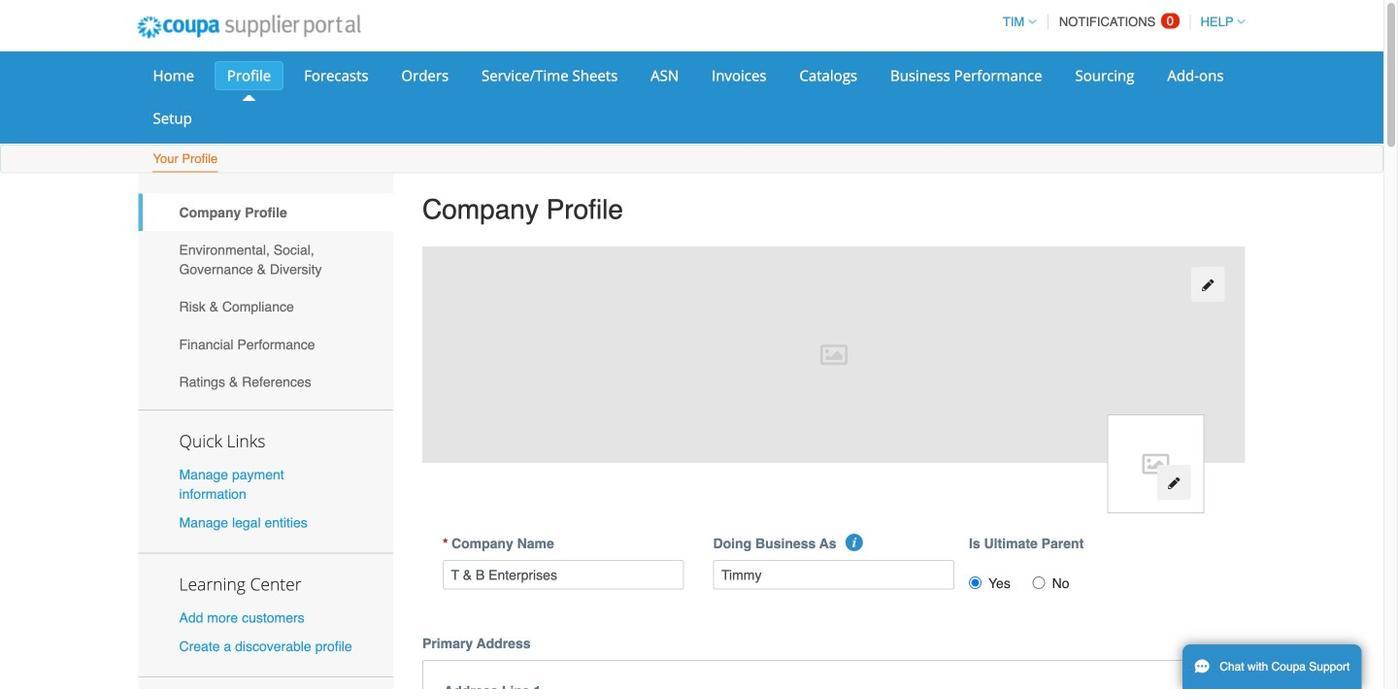 Task type: vqa. For each thing, say whether or not it's contained in the screenshot.
rightmost "Change image"
yes



Task type: describe. For each thing, give the bounding box(es) containing it.
logo image
[[1108, 415, 1205, 514]]

coupa supplier portal image
[[124, 3, 374, 51]]



Task type: locate. For each thing, give the bounding box(es) containing it.
change image image for the "logo"
[[1168, 477, 1181, 490]]

background image
[[422, 247, 1246, 463]]

1 horizontal spatial change image image
[[1202, 278, 1215, 292]]

change image image for background image
[[1202, 278, 1215, 292]]

navigation
[[994, 3, 1246, 41]]

change image image
[[1202, 278, 1215, 292], [1168, 477, 1181, 490]]

None text field
[[443, 560, 684, 590], [713, 560, 955, 590], [443, 560, 684, 590], [713, 560, 955, 590]]

0 horizontal spatial change image image
[[1168, 477, 1181, 490]]

None radio
[[969, 577, 982, 590], [1033, 577, 1046, 590], [969, 577, 982, 590], [1033, 577, 1046, 590]]

additional information image
[[846, 534, 863, 552]]

1 vertical spatial change image image
[[1168, 477, 1181, 490]]

0 vertical spatial change image image
[[1202, 278, 1215, 292]]



